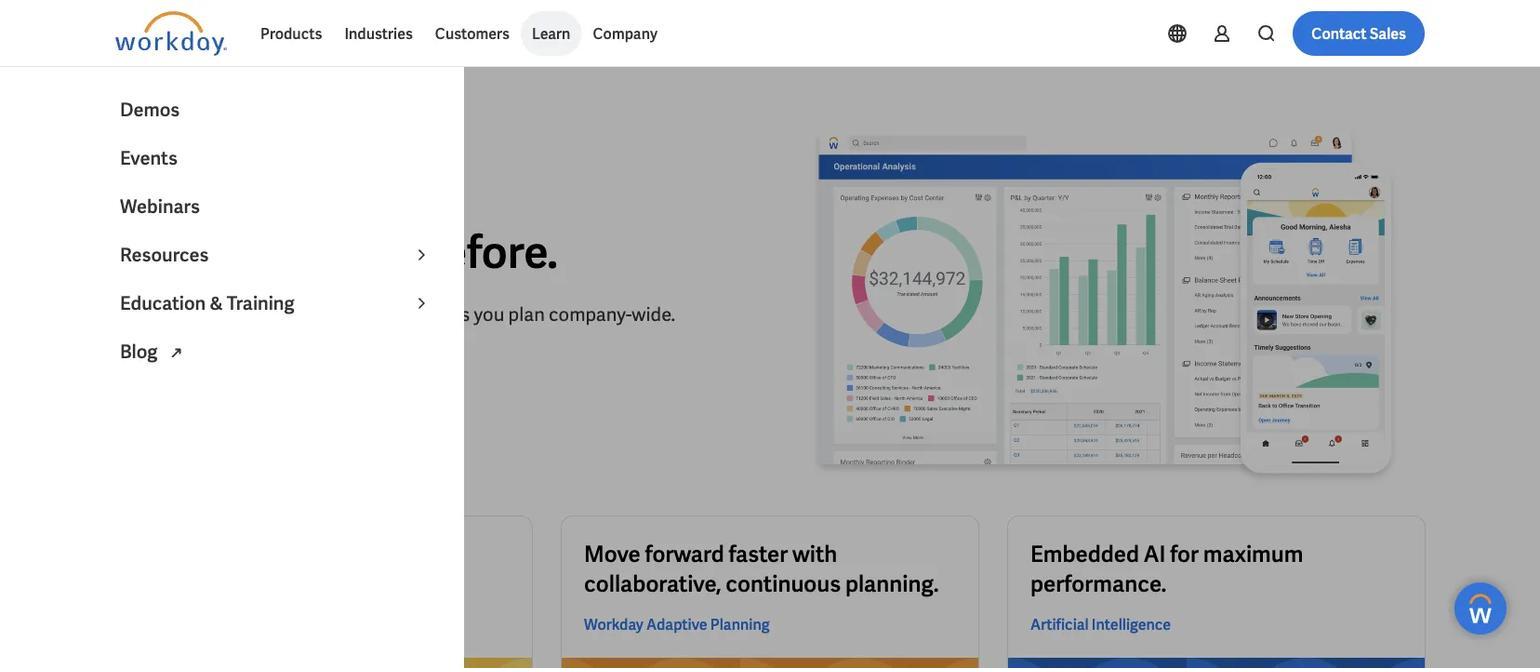 Task type: vqa. For each thing, say whether or not it's contained in the screenshot.
searching
no



Task type: locate. For each thing, give the bounding box(es) containing it.
0 vertical spatial adaptive
[[267, 302, 343, 326]]

see how workday adaptive planning helps you plan company-wide.
[[115, 302, 676, 326]]

adaptive up blog link
[[267, 302, 343, 326]]

adaptive
[[267, 302, 343, 326], [647, 615, 708, 634]]

events
[[120, 146, 178, 170]]

company-
[[549, 302, 632, 326]]

0 vertical spatial planning
[[347, 302, 421, 326]]

plan
[[115, 223, 205, 282]]

1 horizontal spatial adaptive
[[647, 615, 708, 634]]

sales
[[1370, 24, 1407, 43]]

blog link
[[109, 328, 444, 376]]

demo
[[200, 355, 240, 374]]

artificial
[[1031, 615, 1089, 634]]

education & training button
[[109, 279, 444, 328]]

planning left helps
[[347, 302, 421, 326]]

industries button
[[333, 11, 424, 56]]

workday down the 'collaborative,'
[[584, 615, 644, 634]]

company
[[593, 24, 658, 43]]

1 vertical spatial planning
[[711, 615, 770, 634]]

industries
[[345, 24, 413, 43]]

collaborative,
[[584, 569, 722, 598]]

for
[[1171, 539, 1200, 568]]

workday adaptive planning
[[584, 615, 770, 634]]

move
[[584, 539, 641, 568]]

embedded ai for maximum performance.
[[1031, 539, 1304, 598]]

resources button
[[109, 231, 444, 279]]

desktop view of financial management operational analysis dashboard showing operating expenses by cost center and mobile view of human capital management home screen showing suggested tasks and announcements. image
[[785, 127, 1426, 487]]

view demo (3:59)
[[164, 355, 282, 374]]

customers button
[[424, 11, 521, 56]]

wide.
[[632, 302, 676, 326]]

education
[[120, 291, 206, 315]]

view
[[164, 355, 197, 374]]

planning
[[347, 302, 421, 326], [711, 615, 770, 634]]

adaptive down the 'collaborative,'
[[647, 615, 708, 634]]

how
[[151, 302, 187, 326]]

see
[[115, 302, 147, 326]]

you
[[474, 302, 505, 326]]

view demo (3:59) link
[[115, 342, 300, 387]]

0 horizontal spatial workday
[[191, 302, 263, 326]]

workday up view demo (3:59)
[[191, 302, 263, 326]]

training
[[227, 291, 295, 315]]

(3:59)
[[243, 355, 282, 374]]

before.
[[417, 223, 558, 282]]

forward
[[645, 539, 725, 568]]

helps
[[425, 302, 470, 326]]

events link
[[109, 134, 444, 182]]

0 horizontal spatial planning
[[347, 302, 421, 326]]

1 vertical spatial workday
[[584, 615, 644, 634]]

move forward faster with collaborative, continuous planning.
[[584, 539, 940, 598]]

artificial intelligence link
[[1031, 613, 1172, 636]]

planning down continuous
[[711, 615, 770, 634]]

artificial intelligence
[[1031, 615, 1172, 634]]

webinars link
[[109, 182, 444, 231]]

workday
[[191, 302, 263, 326], [584, 615, 644, 634]]

0 vertical spatial workday
[[191, 302, 263, 326]]



Task type: describe. For each thing, give the bounding box(es) containing it.
contact sales link
[[1294, 11, 1426, 56]]

0 horizontal spatial adaptive
[[267, 302, 343, 326]]

1 vertical spatial adaptive
[[647, 615, 708, 634]]

blog
[[120, 340, 161, 364]]

plan like never before.
[[115, 223, 558, 282]]

education & training
[[120, 291, 295, 315]]

maximum
[[1204, 539, 1304, 568]]

ai
[[1144, 539, 1166, 568]]

embedded
[[1031, 539, 1140, 568]]

learn
[[532, 24, 571, 43]]

demos link
[[109, 86, 444, 134]]

learn button
[[521, 11, 582, 56]]

planning.
[[846, 569, 940, 598]]

continuous
[[726, 569, 841, 598]]

contact
[[1312, 24, 1367, 43]]

1 horizontal spatial workday
[[584, 615, 644, 634]]

faster
[[729, 539, 788, 568]]

opens in a new tab image
[[165, 342, 187, 364]]

like
[[214, 223, 285, 282]]

webinars
[[120, 194, 200, 219]]

resources
[[120, 243, 209, 267]]

with
[[793, 539, 838, 568]]

products button
[[249, 11, 333, 56]]

customers
[[435, 24, 510, 43]]

go to the homepage image
[[115, 11, 227, 56]]

never
[[294, 223, 408, 282]]

products
[[261, 24, 322, 43]]

1 horizontal spatial planning
[[711, 615, 770, 634]]

company button
[[582, 11, 669, 56]]

workday adaptive planning link
[[584, 613, 770, 636]]

intelligence
[[1092, 615, 1172, 634]]

contact sales
[[1312, 24, 1407, 43]]

&
[[210, 291, 223, 315]]

performance.
[[1031, 569, 1167, 598]]

plan
[[509, 302, 545, 326]]

demos
[[120, 98, 180, 122]]



